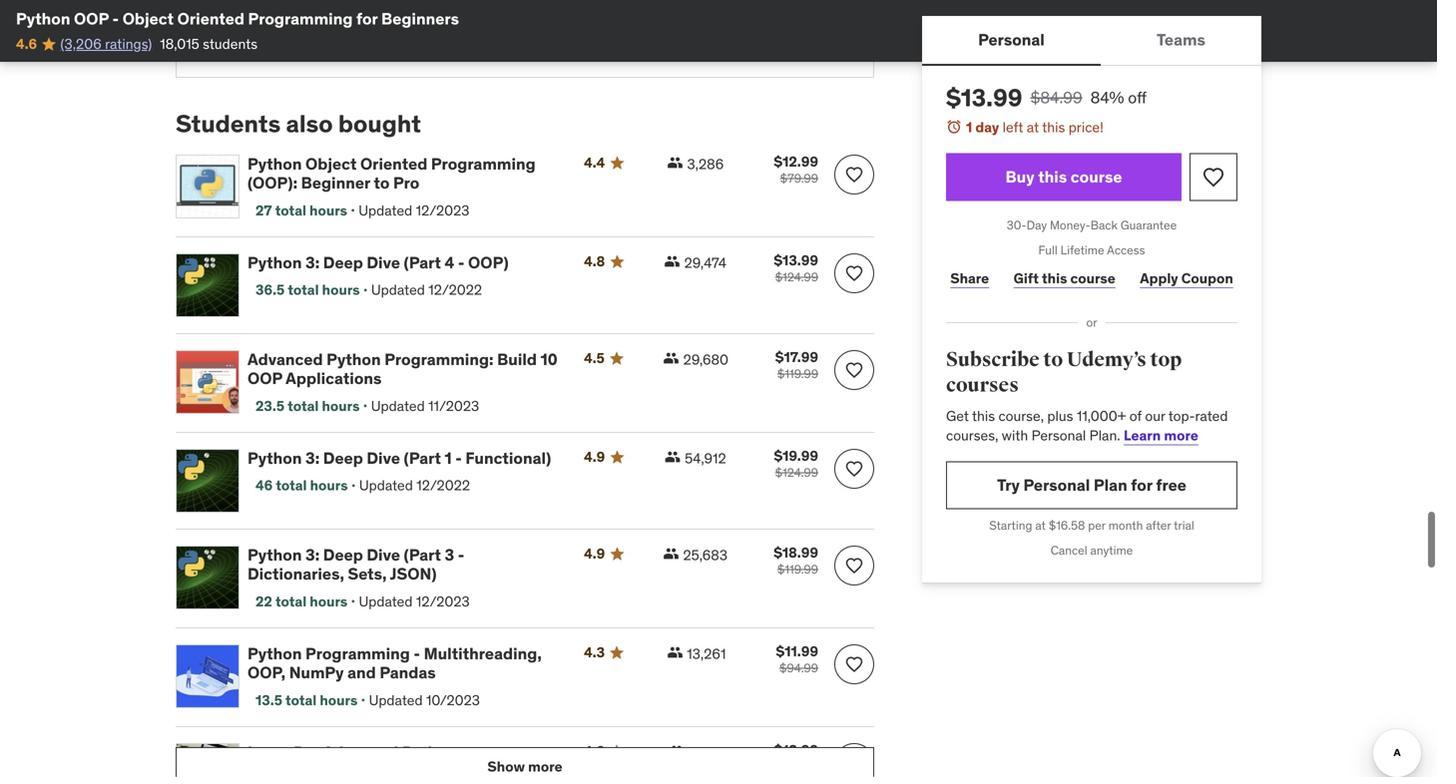 Task type: describe. For each thing, give the bounding box(es) containing it.
(oop):
[[248, 173, 298, 193]]

beginner
[[301, 173, 370, 193]]

after
[[1146, 518, 1171, 534]]

4.5
[[584, 349, 605, 367]]

xsmall image for python object oriented programming (oop): beginner to pro
[[667, 155, 683, 171]]

3
[[445, 545, 454, 565]]

23.5
[[256, 397, 285, 415]]

beginners
[[381, 8, 459, 29]]

plan.
[[1090, 427, 1121, 445]]

mark as unhelpful image
[[259, 23, 279, 43]]

python 3: deep dive (part 1 - functional)
[[248, 448, 551, 469]]

18,015
[[160, 35, 199, 53]]

day
[[1027, 218, 1047, 233]]

starting at $16.58 per month after trial cancel anytime
[[989, 518, 1195, 558]]

guarantee
[[1121, 218, 1177, 233]]

to inside subscribe to udemy's top courses
[[1044, 348, 1063, 372]]

10
[[541, 349, 558, 370]]

report
[[304, 24, 347, 42]]

3: for python 3: deep dive (part 1 - functional)
[[306, 448, 320, 469]]

- for python 3: deep dive (part 3 - dictionaries, sets, json)
[[458, 545, 465, 565]]

teams
[[1157, 29, 1206, 50]]

hours for 1
[[310, 477, 348, 495]]

total for python 3: deep dive (part 1 - functional)
[[276, 477, 307, 495]]

xsmall image for python 3: deep dive (part 3 - dictionaries, sets, json)
[[663, 546, 679, 562]]

alarm image
[[946, 119, 962, 135]]

students
[[176, 109, 281, 139]]

wishlist image for python 3: deep dive (part 1 - functional)
[[845, 459, 865, 479]]

0 vertical spatial for
[[356, 8, 378, 29]]

courses,
[[946, 427, 999, 445]]

$18.99 $119.99
[[774, 544, 819, 577]]

subscribe
[[946, 348, 1040, 372]]

bought
[[338, 109, 421, 139]]

pro inside learn pro advanced python programming
[[294, 743, 320, 763]]

tab list containing personal
[[922, 16, 1262, 66]]

python 3: deep dive (part 4 - oop)
[[248, 253, 509, 273]]

xsmall image for python 3: deep dive (part 1 - functional)
[[665, 449, 681, 465]]

12/2023 for dive
[[416, 593, 470, 611]]

hours for 3
[[310, 593, 348, 611]]

oop inside advanced python programming: build 10 oop applications
[[248, 369, 282, 389]]

oriented inside 'python object oriented programming (oop): beginner to pro'
[[360, 154, 428, 174]]

apply coupon button
[[1136, 259, 1238, 299]]

$19.99 $124.99
[[774, 447, 819, 481]]

mark as helpful image
[[211, 23, 231, 43]]

price!
[[1069, 118, 1104, 136]]

dive for 3
[[367, 545, 400, 565]]

learn for learn pro advanced python programming
[[248, 743, 290, 763]]

0 horizontal spatial oriented
[[177, 8, 245, 29]]

free
[[1156, 475, 1187, 496]]

4.3
[[584, 644, 605, 662]]

$94.99
[[780, 661, 819, 676]]

numpy
[[289, 663, 344, 683]]

hours for numpy
[[320, 692, 358, 710]]

$17.99
[[775, 348, 819, 366]]

left
[[1003, 118, 1024, 136]]

0 vertical spatial object
[[122, 8, 174, 29]]

updated for oop)
[[371, 281, 425, 299]]

oop)
[[468, 253, 509, 273]]

python object oriented programming (oop): beginner to pro
[[248, 154, 536, 193]]

students also bought
[[176, 109, 421, 139]]

36.5 total hours
[[256, 281, 360, 299]]

1 vertical spatial 1
[[445, 448, 452, 469]]

30-
[[1007, 218, 1027, 233]]

$11.99 $94.99
[[776, 643, 819, 676]]

1 vertical spatial for
[[1131, 475, 1153, 496]]

applications
[[286, 369, 382, 389]]

total for python programming - multithreading, oop, numpy and pandas
[[286, 692, 317, 710]]

advanced inside advanced python programming: build 10 oop applications
[[248, 349, 323, 370]]

3: for python 3: deep dive (part 3 - dictionaries, sets, json)
[[306, 545, 320, 565]]

updated for functional)
[[359, 477, 413, 495]]

22
[[256, 593, 272, 611]]

29,474
[[684, 254, 727, 272]]

22 total hours
[[256, 593, 348, 611]]

gift this course link
[[1010, 259, 1120, 299]]

courses
[[946, 373, 1019, 398]]

3,286
[[687, 155, 724, 173]]

python for python oop - object oriented programming for beginners
[[16, 8, 70, 29]]

this for gift
[[1042, 269, 1068, 287]]

deep for python 3: deep dive (part 4 - oop)
[[323, 253, 363, 273]]

xsmall image for advanced python programming: build 10 oop applications
[[664, 350, 679, 366]]

0 vertical spatial wishlist image
[[1202, 165, 1226, 189]]

more for show more
[[528, 758, 563, 776]]

updated for pandas
[[369, 692, 423, 710]]

$119.99 for python 3: deep dive (part 3 - dictionaries, sets, json)
[[778, 562, 819, 577]]

cancel
[[1051, 543, 1088, 558]]

18,015 students
[[160, 35, 258, 53]]

0 vertical spatial at
[[1027, 118, 1039, 136]]

plus
[[1048, 407, 1074, 425]]

27
[[256, 202, 272, 220]]

also
[[286, 109, 333, 139]]

get
[[946, 407, 969, 425]]

wishlist image for python programming - multithreading, oop, numpy and pandas
[[845, 655, 865, 675]]

this down $84.99 at the right top
[[1042, 118, 1065, 136]]

python programming - multithreading, oop, numpy and pandas link
[[248, 644, 560, 683]]

- for python 3: deep dive (part 4 - oop)
[[458, 253, 465, 273]]

$84.99
[[1031, 87, 1083, 108]]

rated
[[1195, 407, 1228, 425]]

python 3: deep dive (part 3 - dictionaries, sets, json)
[[248, 545, 465, 585]]

top
[[1150, 348, 1182, 372]]

udemy's
[[1067, 348, 1147, 372]]

anytime
[[1091, 543, 1133, 558]]

$13.99 for $13.99 $84.99 84% off
[[946, 83, 1023, 113]]

updated for pro
[[359, 202, 413, 220]]

plan
[[1094, 475, 1128, 496]]

wishlist image for python 3: deep dive (part 3 - dictionaries, sets, json)
[[845, 556, 865, 576]]

13,261
[[687, 645, 726, 663]]

apply coupon
[[1140, 269, 1234, 287]]

$79.99
[[780, 171, 819, 186]]

learn more
[[1124, 427, 1199, 445]]

$12.99 for $12.99
[[774, 742, 819, 760]]

xsmall image left 5,014
[[669, 744, 685, 760]]

python for python 3: deep dive (part 1 - functional)
[[248, 448, 302, 469]]

3: for python 3: deep dive (part 4 - oop)
[[306, 253, 320, 273]]

5,014
[[689, 744, 722, 762]]

python for python object oriented programming (oop): beginner to pro
[[248, 154, 302, 174]]

learn pro advanced python programming
[[248, 743, 457, 778]]

updated 12/2023 for programming
[[359, 202, 470, 220]]

12/2023 for programming
[[416, 202, 470, 220]]

23.5 total hours
[[256, 397, 360, 415]]

apply
[[1140, 269, 1179, 287]]

46
[[256, 477, 273, 495]]

python inside advanced python programming: build 10 oop applications
[[327, 349, 381, 370]]

- for python 3: deep dive (part 1 - functional)
[[455, 448, 462, 469]]

course for buy this course
[[1071, 167, 1123, 187]]

get this course, plus 11,000+ of our top-rated courses, with personal plan.
[[946, 407, 1228, 445]]

$124.99 for functional)
[[775, 465, 819, 481]]

deep for python 3: deep dive (part 1 - functional)
[[323, 448, 363, 469]]

python programming - multithreading, oop, numpy and pandas
[[248, 644, 542, 683]]

$12.99 for $12.99 $79.99
[[774, 153, 819, 171]]

hours for beginner
[[310, 202, 347, 220]]

2 vertical spatial personal
[[1024, 475, 1090, 496]]

python 3: deep dive (part 1 - functional) link
[[248, 448, 560, 469]]

pandas
[[380, 663, 436, 683]]

gift
[[1014, 269, 1039, 287]]

python for python 3: deep dive (part 3 - dictionaries, sets, json)
[[248, 545, 302, 565]]



Task type: vqa. For each thing, say whether or not it's contained in the screenshot.
1st COURSE from the top of the page
yes



Task type: locate. For each thing, give the bounding box(es) containing it.
pro down the "13.5 total hours"
[[294, 743, 320, 763]]

(part down updated 11/2023
[[404, 448, 441, 469]]

show more button
[[176, 748, 874, 778]]

personal up $16.58
[[1024, 475, 1090, 496]]

this for buy
[[1038, 167, 1067, 187]]

$124.99 inside $19.99 $124.99
[[775, 465, 819, 481]]

python inside learn pro advanced python programming
[[402, 743, 457, 763]]

updated 12/2022 down python 3: deep dive (part 4 - oop) link at the top of page
[[371, 281, 482, 299]]

0 vertical spatial updated 12/2022
[[371, 281, 482, 299]]

advanced python programming: build 10 oop applications
[[248, 349, 558, 389]]

1 wishlist image from the top
[[845, 165, 865, 185]]

1 12/2023 from the top
[[416, 202, 470, 220]]

wishlist image right $19.99 $124.99
[[845, 459, 865, 479]]

(part for 1
[[404, 448, 441, 469]]

$124.99 up $17.99
[[775, 270, 819, 285]]

updated down python 3: deep dive (part 1 - functional)
[[359, 477, 413, 495]]

54,912
[[685, 450, 726, 468]]

1 updated 12/2023 from the top
[[359, 202, 470, 220]]

1 dive from the top
[[367, 253, 400, 273]]

1 vertical spatial wishlist image
[[845, 360, 865, 380]]

learn inside learn pro advanced python programming
[[248, 743, 290, 763]]

0 vertical spatial more
[[1164, 427, 1199, 445]]

3 dive from the top
[[367, 545, 400, 565]]

1 horizontal spatial $13.99
[[946, 83, 1023, 113]]

python 3: deep dive (part 4 - oop) link
[[248, 253, 560, 273]]

advanced down the "13.5 total hours"
[[323, 743, 399, 763]]

1 horizontal spatial more
[[1164, 427, 1199, 445]]

dive for 4
[[367, 253, 400, 273]]

1 vertical spatial $124.99
[[775, 465, 819, 481]]

xsmall image for python 3: deep dive (part 4 - oop)
[[664, 254, 680, 270]]

deep up the 22 total hours
[[323, 545, 363, 565]]

0 vertical spatial pro
[[393, 173, 420, 193]]

4.9 right functional)
[[584, 448, 605, 466]]

1 vertical spatial object
[[306, 154, 357, 174]]

multithreading,
[[424, 644, 542, 664]]

4.9 up 4.3
[[584, 545, 605, 563]]

xsmall image left the 3,286
[[667, 155, 683, 171]]

python inside python 3: deep dive (part 3 - dictionaries, sets, json)
[[248, 545, 302, 565]]

1 vertical spatial (part
[[404, 448, 441, 469]]

try
[[997, 475, 1020, 496]]

updated 12/2022 for 1
[[359, 477, 470, 495]]

1 vertical spatial to
[[1044, 348, 1063, 372]]

2 vertical spatial (part
[[404, 545, 441, 565]]

0 horizontal spatial for
[[356, 8, 378, 29]]

3 deep from the top
[[323, 545, 363, 565]]

13.5
[[256, 692, 282, 710]]

at left $16.58
[[1036, 518, 1046, 534]]

deep up 36.5 total hours
[[323, 253, 363, 273]]

total for python 3: deep dive (part 3 - dictionaries, sets, json)
[[275, 593, 307, 611]]

$17.99 $119.99
[[775, 348, 819, 382]]

to left 'udemy's'
[[1044, 348, 1063, 372]]

12/2022 for 4
[[429, 281, 482, 299]]

total right the 46
[[276, 477, 307, 495]]

0 vertical spatial 4.9
[[584, 448, 605, 466]]

1 vertical spatial at
[[1036, 518, 1046, 534]]

programming inside 'python object oriented programming (oop): beginner to pro'
[[431, 154, 536, 174]]

1 vertical spatial $13.99
[[774, 252, 819, 270]]

2 3: from the top
[[306, 448, 320, 469]]

0 vertical spatial xsmall image
[[663, 546, 679, 562]]

xsmall image for python programming - multithreading, oop, numpy and pandas
[[667, 645, 683, 661]]

updated 11/2023
[[371, 397, 479, 415]]

2 updated 12/2023 from the top
[[359, 593, 470, 611]]

updated down advanced python programming: build 10 oop applications
[[371, 397, 425, 415]]

functional)
[[466, 448, 551, 469]]

1 vertical spatial oriented
[[360, 154, 428, 174]]

1 vertical spatial more
[[528, 758, 563, 776]]

27 total hours
[[256, 202, 347, 220]]

buy
[[1006, 167, 1035, 187]]

0 vertical spatial $119.99
[[778, 366, 819, 382]]

13.5 total hours
[[256, 692, 358, 710]]

total for advanced python programming: build 10 oop applications
[[288, 397, 319, 415]]

$119.99 for advanced python programming: build 10 oop applications
[[778, 366, 819, 382]]

personal inside get this course, plus 11,000+ of our top-rated courses, with personal plan.
[[1032, 427, 1086, 445]]

at right left
[[1027, 118, 1039, 136]]

1 vertical spatial $119.99
[[778, 562, 819, 577]]

1 vertical spatial course
[[1071, 269, 1116, 287]]

1 right alarm "image"
[[966, 118, 973, 136]]

wishlist image
[[845, 165, 865, 185], [845, 264, 865, 283], [845, 459, 865, 479], [845, 556, 865, 576]]

with
[[1002, 427, 1029, 445]]

trial
[[1174, 518, 1195, 534]]

11/2023
[[428, 397, 479, 415]]

$12.99 right the 3,286
[[774, 153, 819, 171]]

total right 36.5
[[288, 281, 319, 299]]

teams button
[[1101, 16, 1262, 64]]

(part for 3
[[404, 545, 441, 565]]

$13.99 $124.99
[[774, 252, 819, 285]]

(part left 3
[[404, 545, 441, 565]]

updated down python 3: deep dive (part 4 - oop) link at the top of page
[[371, 281, 425, 299]]

4.2
[[584, 743, 605, 761]]

$13.99
[[946, 83, 1023, 113], [774, 252, 819, 270]]

1 $12.99 from the top
[[774, 153, 819, 171]]

course up back
[[1071, 167, 1123, 187]]

0 vertical spatial learn
[[1124, 427, 1161, 445]]

1 horizontal spatial for
[[1131, 475, 1153, 496]]

1 horizontal spatial pro
[[393, 173, 420, 193]]

at inside starting at $16.58 per month after trial cancel anytime
[[1036, 518, 1046, 534]]

our
[[1145, 407, 1166, 425]]

- right 3
[[458, 545, 465, 565]]

or
[[1087, 315, 1098, 331]]

$124.99 for oop)
[[775, 270, 819, 285]]

1 3: from the top
[[306, 253, 320, 273]]

(part for 4
[[404, 253, 441, 273]]

$13.99 $84.99 84% off
[[946, 83, 1147, 113]]

learn down of
[[1124, 427, 1161, 445]]

more right show
[[528, 758, 563, 776]]

deep for python 3: deep dive (part 3 - dictionaries, sets, json)
[[323, 545, 363, 565]]

4.6
[[16, 35, 37, 53]]

python inside 'python object oriented programming (oop): beginner to pro'
[[248, 154, 302, 174]]

0 vertical spatial dive
[[367, 253, 400, 273]]

1 down 11/2023
[[445, 448, 452, 469]]

learn more link
[[1124, 427, 1199, 445]]

(part inside python 3: deep dive (part 3 - dictionaries, sets, json)
[[404, 545, 441, 565]]

wishlist image for python object oriented programming (oop): beginner to pro
[[845, 165, 865, 185]]

12/2022 down 4
[[429, 281, 482, 299]]

12/2023 up 4
[[416, 202, 470, 220]]

2 wishlist image from the top
[[845, 264, 865, 283]]

2 dive from the top
[[367, 448, 400, 469]]

hours down dictionaries,
[[310, 593, 348, 611]]

3 (part from the top
[[404, 545, 441, 565]]

this inside get this course, plus 11,000+ of our top-rated courses, with personal plan.
[[972, 407, 995, 425]]

updated down sets,
[[359, 593, 413, 611]]

total right 22
[[275, 593, 307, 611]]

4.9 for python 3: deep dive (part 1 - functional)
[[584, 448, 605, 466]]

0 vertical spatial deep
[[323, 253, 363, 273]]

share button
[[946, 259, 994, 299]]

total right '27'
[[275, 202, 306, 220]]

1 horizontal spatial learn
[[1124, 427, 1161, 445]]

this up "courses,"
[[972, 407, 995, 425]]

for
[[356, 8, 378, 29], [1131, 475, 1153, 496]]

more inside button
[[528, 758, 563, 776]]

oop up (3,206
[[74, 8, 109, 29]]

updated 12/2022 for 4
[[371, 281, 482, 299]]

$13.99 for $13.99 $124.99
[[774, 252, 819, 270]]

12/2022 down 'python 3: deep dive (part 1 - functional)' link
[[416, 477, 470, 495]]

object down also
[[306, 154, 357, 174]]

python up 22
[[248, 545, 302, 565]]

hours for oop
[[322, 397, 360, 415]]

0 horizontal spatial object
[[122, 8, 174, 29]]

oriented up 18,015 students on the top left
[[177, 8, 245, 29]]

starting
[[989, 518, 1033, 534]]

2 $12.99 from the top
[[774, 742, 819, 760]]

2 (part from the top
[[404, 448, 441, 469]]

0 vertical spatial 3:
[[306, 253, 320, 273]]

$124.99
[[775, 270, 819, 285], [775, 465, 819, 481]]

json)
[[390, 564, 437, 585]]

12/2022
[[429, 281, 482, 299], [416, 477, 470, 495]]

updated 10/2023
[[369, 692, 480, 710]]

$119.99 inside $17.99 $119.99
[[778, 366, 819, 382]]

total right the 23.5
[[288, 397, 319, 415]]

learn
[[1124, 427, 1161, 445], [248, 743, 290, 763]]

hours
[[310, 202, 347, 220], [322, 281, 360, 299], [322, 397, 360, 415], [310, 477, 348, 495], [310, 593, 348, 611], [320, 692, 358, 710]]

learn down 13.5
[[248, 743, 290, 763]]

2 12/2023 from the top
[[416, 593, 470, 611]]

0 vertical spatial (part
[[404, 253, 441, 273]]

more down top-
[[1164, 427, 1199, 445]]

hours down beginner
[[310, 202, 347, 220]]

- right 4
[[458, 253, 465, 273]]

4.8
[[584, 253, 605, 271]]

xsmall image left 29,474
[[664, 254, 680, 270]]

1 vertical spatial xsmall image
[[667, 645, 683, 661]]

2 deep from the top
[[323, 448, 363, 469]]

this for get
[[972, 407, 995, 425]]

updated for dictionaries,
[[359, 593, 413, 611]]

deep
[[323, 253, 363, 273], [323, 448, 363, 469], [323, 545, 363, 565]]

2 vertical spatial wishlist image
[[845, 655, 865, 675]]

programming inside python programming - multithreading, oop, numpy and pandas
[[306, 644, 410, 664]]

1 vertical spatial deep
[[323, 448, 363, 469]]

1 vertical spatial 12/2023
[[416, 593, 470, 611]]

oop up the 23.5
[[248, 369, 282, 389]]

2 vertical spatial deep
[[323, 545, 363, 565]]

10/2023
[[426, 692, 480, 710]]

- up updated 10/2023
[[414, 644, 420, 664]]

$119.99 up $19.99
[[778, 366, 819, 382]]

try personal plan for free
[[997, 475, 1187, 496]]

1 vertical spatial personal
[[1032, 427, 1086, 445]]

pro inside 'python object oriented programming (oop): beginner to pro'
[[393, 173, 420, 193]]

programming inside learn pro advanced python programming
[[248, 762, 352, 778]]

3: inside python 3: deep dive (part 3 - dictionaries, sets, json)
[[306, 545, 320, 565]]

0 vertical spatial 12/2023
[[416, 202, 470, 220]]

wishlist image for advanced python programming: build 10 oop applications
[[845, 360, 865, 380]]

$12.99 down $94.99 on the bottom of page
[[774, 742, 819, 760]]

this
[[1042, 118, 1065, 136], [1038, 167, 1067, 187], [1042, 269, 1068, 287], [972, 407, 995, 425]]

python 3: deep dive (part 3 - dictionaries, sets, json) link
[[248, 545, 560, 585]]

personal up "$13.99 $84.99 84% off"
[[978, 29, 1045, 50]]

for right report
[[356, 8, 378, 29]]

pro
[[393, 173, 420, 193], [294, 743, 320, 763]]

1 vertical spatial 4.9
[[584, 545, 605, 563]]

total down numpy
[[286, 692, 317, 710]]

python object oriented programming (oop): beginner to pro link
[[248, 154, 560, 193]]

0 horizontal spatial to
[[374, 173, 390, 193]]

1 horizontal spatial oop
[[248, 369, 282, 389]]

personal inside button
[[978, 29, 1045, 50]]

python up 4.6 on the left top of the page
[[16, 8, 70, 29]]

personal down plus
[[1032, 427, 1086, 445]]

2 $124.99 from the top
[[775, 465, 819, 481]]

updated down pandas
[[369, 692, 423, 710]]

dive left 4
[[367, 253, 400, 273]]

1 vertical spatial 3:
[[306, 448, 320, 469]]

oriented down the bought at the left of the page
[[360, 154, 428, 174]]

learn for learn more
[[1124, 427, 1161, 445]]

1 vertical spatial oop
[[248, 369, 282, 389]]

3 3: from the top
[[306, 545, 320, 565]]

3: up "46 total hours"
[[306, 448, 320, 469]]

2 vertical spatial 3:
[[306, 545, 320, 565]]

updated 12/2023 for dive
[[359, 593, 470, 611]]

build
[[497, 349, 537, 370]]

1 vertical spatial learn
[[248, 743, 290, 763]]

wishlist image right $18.99 $119.99
[[845, 556, 865, 576]]

dive inside python 3: deep dive (part 3 - dictionaries, sets, json)
[[367, 545, 400, 565]]

try personal plan for free link
[[946, 462, 1238, 510]]

wishlist image for python 3: deep dive (part 4 - oop)
[[845, 264, 865, 283]]

course inside button
[[1071, 167, 1123, 187]]

gift this course
[[1014, 269, 1116, 287]]

pro down the bought at the left of the page
[[393, 173, 420, 193]]

show
[[488, 758, 525, 776]]

dive for 1
[[367, 448, 400, 469]]

2 course from the top
[[1071, 269, 1116, 287]]

2 $119.99 from the top
[[778, 562, 819, 577]]

0 horizontal spatial pro
[[294, 743, 320, 763]]

learn pro advanced python programming link
[[248, 743, 560, 778]]

1 vertical spatial updated 12/2022
[[359, 477, 470, 495]]

0 horizontal spatial $13.99
[[774, 252, 819, 270]]

hours down numpy
[[320, 692, 358, 710]]

dive down updated 11/2023
[[367, 448, 400, 469]]

python up 36.5
[[248, 253, 302, 273]]

0 vertical spatial oop
[[74, 8, 109, 29]]

1 horizontal spatial oriented
[[360, 154, 428, 174]]

3 wishlist image from the top
[[845, 459, 865, 479]]

0 horizontal spatial oop
[[74, 8, 109, 29]]

0 vertical spatial $124.99
[[775, 270, 819, 285]]

course
[[1071, 167, 1123, 187], [1071, 269, 1116, 287]]

1 vertical spatial pro
[[294, 743, 320, 763]]

1 vertical spatial dive
[[367, 448, 400, 469]]

$119.99
[[778, 366, 819, 382], [778, 562, 819, 577]]

4.9 for python 3: deep dive (part 3 - dictionaries, sets, json)
[[584, 545, 605, 563]]

0 vertical spatial advanced
[[248, 349, 323, 370]]

total
[[275, 202, 306, 220], [288, 281, 319, 299], [288, 397, 319, 415], [276, 477, 307, 495], [275, 593, 307, 611], [286, 692, 317, 710]]

access
[[1107, 242, 1145, 258]]

python down students also bought at the top of page
[[248, 154, 302, 174]]

$13.99 up day
[[946, 83, 1023, 113]]

$12.99 $79.99
[[774, 153, 819, 186]]

updated down 'python object oriented programming (oop): beginner to pro'
[[359, 202, 413, 220]]

0 vertical spatial $13.99
[[946, 83, 1023, 113]]

1 vertical spatial 12/2022
[[416, 477, 470, 495]]

python up 13.5
[[248, 644, 302, 664]]

for left free
[[1131, 475, 1153, 496]]

dive left 3
[[367, 545, 400, 565]]

xsmall image
[[663, 546, 679, 562], [667, 645, 683, 661]]

this right buy
[[1038, 167, 1067, 187]]

updated 12/2023 down python object oriented programming (oop): beginner to pro link in the left of the page
[[359, 202, 470, 220]]

top-
[[1169, 407, 1195, 425]]

to
[[374, 173, 390, 193], [1044, 348, 1063, 372]]

36.5
[[256, 281, 285, 299]]

0 vertical spatial course
[[1071, 167, 1123, 187]]

- inside python 3: deep dive (part 3 - dictionaries, sets, json)
[[458, 545, 465, 565]]

advanced python programming: build 10 oop applications link
[[248, 349, 560, 389]]

xsmall image
[[667, 155, 683, 171], [664, 254, 680, 270], [664, 350, 679, 366], [665, 449, 681, 465], [669, 744, 685, 760]]

tab list
[[922, 16, 1262, 66]]

$119.99 inside $18.99 $119.99
[[778, 562, 819, 577]]

total for python 3: deep dive (part 4 - oop)
[[288, 281, 319, 299]]

0 vertical spatial updated 12/2023
[[359, 202, 470, 220]]

1 $124.99 from the top
[[775, 270, 819, 285]]

python for python programming - multithreading, oop, numpy and pandas
[[248, 644, 302, 664]]

hours down python 3: deep dive (part 4 - oop)
[[322, 281, 360, 299]]

wishlist image
[[1202, 165, 1226, 189], [845, 360, 865, 380], [845, 655, 865, 675]]

- inside python programming - multithreading, oop, numpy and pandas
[[414, 644, 420, 664]]

$119.99 up $11.99
[[778, 562, 819, 577]]

12/2023 down json)
[[416, 593, 470, 611]]

buy this course
[[1006, 167, 1123, 187]]

python up 23.5 total hours
[[327, 349, 381, 370]]

wishlist image right $79.99
[[845, 165, 865, 185]]

total for python object oriented programming (oop): beginner to pro
[[275, 202, 306, 220]]

$18.99
[[774, 544, 819, 562]]

$12.99
[[774, 153, 819, 171], [774, 742, 819, 760]]

0 vertical spatial personal
[[978, 29, 1045, 50]]

0 horizontal spatial 1
[[445, 448, 452, 469]]

29,680
[[683, 351, 729, 369]]

python for python 3: deep dive (part 4 - oop)
[[248, 253, 302, 273]]

1 vertical spatial $12.99
[[774, 742, 819, 760]]

python up the 46
[[248, 448, 302, 469]]

0 vertical spatial oriented
[[177, 8, 245, 29]]

$124.99 up $18.99
[[775, 465, 819, 481]]

0 vertical spatial to
[[374, 173, 390, 193]]

2 4.9 from the top
[[584, 545, 605, 563]]

advanced up the 23.5
[[248, 349, 323, 370]]

this right gift
[[1042, 269, 1068, 287]]

1 deep from the top
[[323, 253, 363, 273]]

more for learn more
[[1164, 427, 1199, 445]]

xsmall image left 13,261
[[667, 645, 683, 661]]

of
[[1130, 407, 1142, 425]]

0 vertical spatial 12/2022
[[429, 281, 482, 299]]

report button
[[304, 23, 347, 43]]

(3,206
[[60, 35, 102, 53]]

oop,
[[248, 663, 286, 683]]

$16.58
[[1049, 518, 1085, 534]]

1 (part from the top
[[404, 253, 441, 273]]

course for gift this course
[[1071, 269, 1116, 287]]

3: up the 22 total hours
[[306, 545, 320, 565]]

off
[[1128, 87, 1147, 108]]

2 vertical spatial dive
[[367, 545, 400, 565]]

sets,
[[348, 564, 387, 585]]

hours right the 46
[[310, 477, 348, 495]]

4 wishlist image from the top
[[845, 556, 865, 576]]

at
[[1027, 118, 1039, 136], [1036, 518, 1046, 534]]

0 horizontal spatial learn
[[248, 743, 290, 763]]

(part left 4
[[404, 253, 441, 273]]

1 vertical spatial updated 12/2023
[[359, 593, 470, 611]]

4.9
[[584, 448, 605, 466], [584, 545, 605, 563]]

4
[[445, 253, 455, 273]]

updated 12/2022 down 'python 3: deep dive (part 1 - functional)' link
[[359, 477, 470, 495]]

object up ratings)
[[122, 8, 174, 29]]

0 vertical spatial 1
[[966, 118, 973, 136]]

$124.99 inside the $13.99 $124.99
[[775, 270, 819, 285]]

1 course from the top
[[1071, 167, 1123, 187]]

84%
[[1091, 87, 1124, 108]]

object inside 'python object oriented programming (oop): beginner to pro'
[[306, 154, 357, 174]]

xsmall image left 25,683
[[663, 546, 679, 562]]

- left functional)
[[455, 448, 462, 469]]

3: up 36.5 total hours
[[306, 253, 320, 273]]

12/2022 for 1
[[416, 477, 470, 495]]

1 vertical spatial advanced
[[323, 743, 399, 763]]

to inside 'python object oriented programming (oop): beginner to pro'
[[374, 173, 390, 193]]

advanced inside learn pro advanced python programming
[[323, 743, 399, 763]]

$19.99
[[774, 447, 819, 465]]

xsmall image left 54,912
[[665, 449, 681, 465]]

1 4.9 from the top
[[584, 448, 605, 466]]

python inside python programming - multithreading, oop, numpy and pandas
[[248, 644, 302, 664]]

wishlist image right the $13.99 $124.99
[[845, 264, 865, 283]]

1 $119.99 from the top
[[778, 366, 819, 382]]

show more
[[488, 758, 563, 776]]

hours for 4
[[322, 281, 360, 299]]

this inside button
[[1038, 167, 1067, 187]]

- up (3,206 ratings)
[[112, 8, 119, 29]]

python down updated 10/2023
[[402, 743, 457, 763]]

1 horizontal spatial to
[[1044, 348, 1063, 372]]

course down lifetime
[[1071, 269, 1116, 287]]

personal button
[[922, 16, 1101, 64]]

$13.99 down $79.99
[[774, 252, 819, 270]]

deep up "46 total hours"
[[323, 448, 363, 469]]

1 horizontal spatial object
[[306, 154, 357, 174]]

0 horizontal spatial more
[[528, 758, 563, 776]]

deep inside python 3: deep dive (part 3 - dictionaries, sets, json)
[[323, 545, 363, 565]]

updated 12/2023 down json)
[[359, 593, 470, 611]]

1 horizontal spatial 1
[[966, 118, 973, 136]]

0 vertical spatial $12.99
[[774, 153, 819, 171]]

11,000+
[[1077, 407, 1126, 425]]



